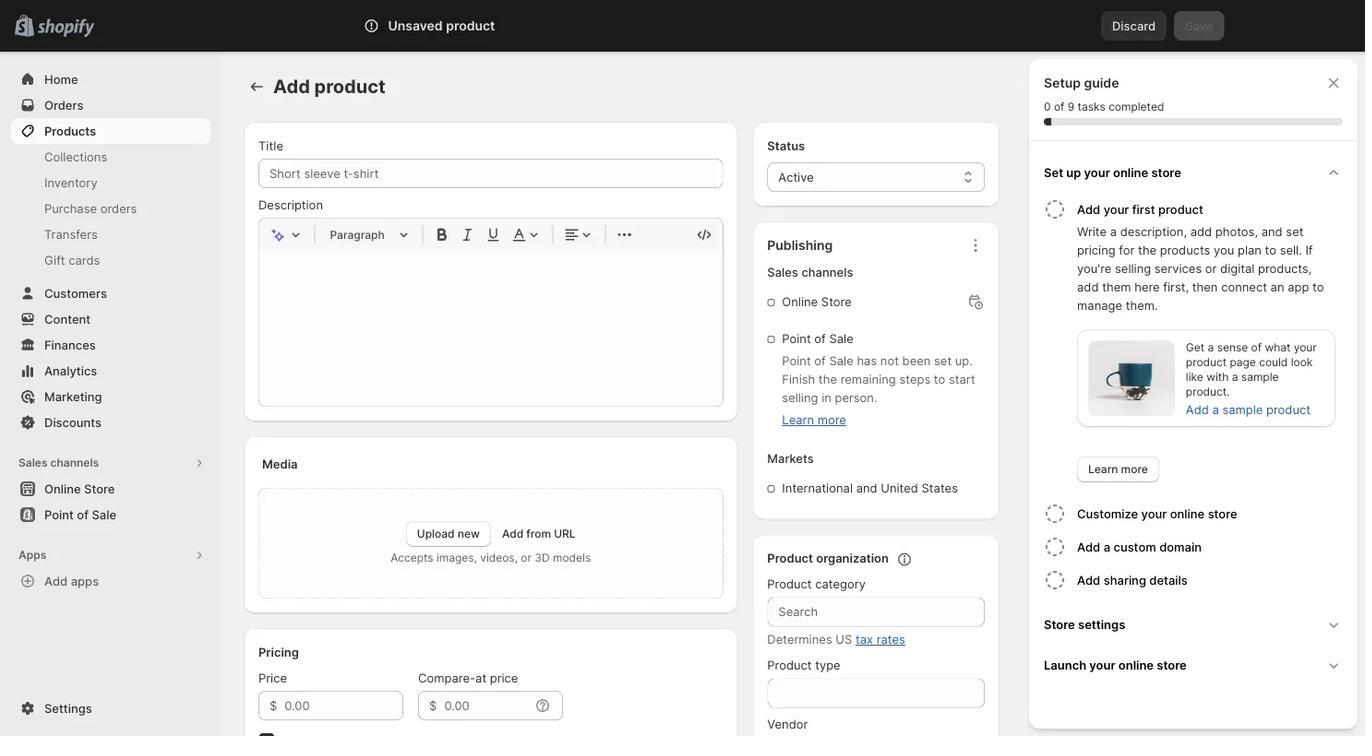 Task type: vqa. For each thing, say whether or not it's contained in the screenshot.
the bottommost Money
no



Task type: locate. For each thing, give the bounding box(es) containing it.
home
[[44, 72, 78, 86]]

purchase
[[44, 201, 97, 216]]

sales channels down discounts
[[18, 457, 99, 470]]

details
[[1150, 573, 1188, 588]]

1 vertical spatial sales channels
[[18, 457, 99, 470]]

videos,
[[480, 552, 518, 565]]

1 vertical spatial sales
[[18, 457, 48, 470]]

Product category text field
[[768, 598, 985, 627]]

1 vertical spatial the
[[819, 373, 838, 387]]

organization
[[817, 552, 889, 566]]

your up add a custom domain
[[1142, 507, 1168, 521]]

0 vertical spatial to
[[1266, 243, 1277, 257]]

unsaved
[[388, 18, 443, 34]]

Title text field
[[259, 159, 723, 188]]

add
[[273, 75, 310, 98], [1078, 202, 1101, 217], [1186, 403, 1210, 417], [502, 528, 524, 541], [1078, 540, 1101, 555], [1078, 573, 1101, 588], [44, 574, 68, 589]]

store down store settings button
[[1157, 658, 1187, 673]]

add
[[1191, 224, 1213, 239], [1078, 280, 1099, 294]]

at
[[476, 671, 487, 686]]

channels down discounts
[[50, 457, 99, 470]]

paragraph button
[[323, 224, 415, 246]]

a inside the 'write a description, add photos, and set pricing for the products you plan to sell. if you're selling services or digital products, add them here first, then connect an app to manage them.'
[[1111, 224, 1117, 239]]

2 horizontal spatial to
[[1313, 280, 1325, 294]]

them
[[1103, 280, 1132, 294]]

transfers link
[[11, 222, 211, 247]]

add for add a custom domain
[[1078, 540, 1101, 555]]

$ for price
[[270, 699, 277, 713]]

learn more link inside add your first product element
[[1078, 457, 1160, 483]]

1 vertical spatial learn
[[1089, 463, 1119, 477]]

international and united states
[[782, 482, 958, 496]]

2 $ from the left
[[430, 699, 437, 713]]

to left start
[[934, 373, 946, 387]]

add for add sharing details
[[1078, 573, 1101, 588]]

0 vertical spatial selling
[[1116, 261, 1152, 276]]

1 vertical spatial point
[[782, 354, 811, 368]]

product up product category
[[768, 552, 814, 566]]

1 vertical spatial more
[[1122, 463, 1149, 477]]

to
[[1266, 243, 1277, 257], [1313, 280, 1325, 294], [934, 373, 946, 387]]

1 horizontal spatial to
[[1266, 243, 1277, 257]]

from
[[527, 528, 551, 541]]

or left 3d
[[521, 552, 532, 565]]

1 product from the top
[[768, 552, 814, 566]]

compare-at price
[[418, 671, 518, 686]]

0 vertical spatial the
[[1139, 243, 1157, 257]]

add inside add apps button
[[44, 574, 68, 589]]

point of sale link
[[11, 502, 211, 528]]

0 vertical spatial sales
[[768, 265, 799, 280]]

product down "product organization"
[[768, 578, 812, 592]]

your right up
[[1085, 165, 1111, 180]]

add left from
[[502, 528, 524, 541]]

online up domain
[[1171, 507, 1205, 521]]

1 horizontal spatial online store
[[782, 295, 852, 309]]

with
[[1207, 371, 1229, 384]]

$ down compare-
[[430, 699, 437, 713]]

product.
[[1186, 386, 1230, 399]]

mark customize your online store as done image
[[1044, 503, 1067, 525]]

0 horizontal spatial $
[[270, 699, 277, 713]]

learn up "customize"
[[1089, 463, 1119, 477]]

online up add your first product
[[1114, 165, 1149, 180]]

sample down could
[[1242, 371, 1279, 384]]

0 vertical spatial learn more link
[[782, 413, 847, 428]]

1 vertical spatial sample
[[1223, 403, 1264, 417]]

0 vertical spatial online
[[782, 295, 818, 309]]

set left up.
[[935, 354, 952, 368]]

0 horizontal spatial the
[[819, 373, 838, 387]]

online for launch your online store
[[1119, 658, 1154, 673]]

add up 'products'
[[1191, 224, 1213, 239]]

start
[[949, 373, 976, 387]]

2 vertical spatial store
[[1044, 618, 1076, 632]]

learn more link down in
[[782, 413, 847, 428]]

add for add apps
[[44, 574, 68, 589]]

1 vertical spatial set
[[935, 354, 952, 368]]

store for launch your online store
[[1157, 658, 1187, 673]]

1 vertical spatial add
[[1078, 280, 1099, 294]]

more down in
[[818, 413, 847, 428]]

of inside get a sense of what your product page could look like with a sample product. add a sample product
[[1252, 341, 1262, 355]]

0 horizontal spatial or
[[521, 552, 532, 565]]

to left sell.
[[1266, 243, 1277, 257]]

set
[[1287, 224, 1304, 239], [935, 354, 952, 368]]

type
[[816, 659, 841, 673]]

1 vertical spatial and
[[857, 482, 878, 496]]

point of sale has not been set up. finish the remaining steps to start selling in person. learn more
[[782, 354, 976, 428]]

sales channels button
[[11, 451, 211, 477]]

and left united
[[857, 482, 878, 496]]

0 vertical spatial channels
[[802, 265, 854, 280]]

plan
[[1238, 243, 1262, 257]]

online inside button
[[44, 482, 81, 496]]

0 horizontal spatial point of sale
[[44, 508, 116, 522]]

selling down finish
[[782, 391, 819, 405]]

online store down sales channels "button"
[[44, 482, 115, 496]]

set inside the 'write a description, add photos, and set pricing for the products you plan to sell. if you're selling services or digital products, add them here first, then connect an app to manage them.'
[[1287, 224, 1304, 239]]

3 product from the top
[[768, 659, 812, 673]]

upload new button
[[406, 522, 491, 548]]

more up 'customize your online store'
[[1122, 463, 1149, 477]]

1 $ from the left
[[270, 699, 277, 713]]

settings
[[44, 702, 92, 716]]

0 vertical spatial or
[[1206, 261, 1218, 276]]

2 vertical spatial to
[[934, 373, 946, 387]]

a right write at the right of the page
[[1111, 224, 1117, 239]]

online down sales channels "button"
[[44, 482, 81, 496]]

$ down price at left bottom
[[270, 699, 277, 713]]

0 vertical spatial add
[[1191, 224, 1213, 239]]

sales channels down publishing
[[768, 265, 854, 280]]

online store down publishing
[[782, 295, 852, 309]]

$
[[270, 699, 277, 713], [430, 699, 437, 713]]

online
[[782, 295, 818, 309], [44, 482, 81, 496]]

products link
[[11, 118, 211, 144]]

add left apps
[[44, 574, 68, 589]]

add for add from url
[[502, 528, 524, 541]]

learn more link up "customize"
[[1078, 457, 1160, 483]]

sale
[[830, 332, 854, 346], [830, 354, 854, 368], [92, 508, 116, 522]]

a inside button
[[1104, 540, 1111, 555]]

1 horizontal spatial set
[[1287, 224, 1304, 239]]

add inside get a sense of what your product page could look like with a sample product. add a sample product
[[1186, 403, 1210, 417]]

or
[[1206, 261, 1218, 276], [521, 552, 532, 565]]

category
[[816, 578, 866, 592]]

sample down product. at the bottom
[[1223, 403, 1264, 417]]

0 vertical spatial sale
[[830, 332, 854, 346]]

and inside the 'write a description, add photos, and set pricing for the products you plan to sell. if you're selling services or digital products, add them here first, then connect an app to manage them.'
[[1262, 224, 1283, 239]]

your
[[1085, 165, 1111, 180], [1104, 202, 1130, 217], [1294, 341, 1318, 355], [1142, 507, 1168, 521], [1090, 658, 1116, 673]]

0 vertical spatial store
[[822, 295, 852, 309]]

1 horizontal spatial $
[[430, 699, 437, 713]]

0 horizontal spatial sales channels
[[18, 457, 99, 470]]

sharing
[[1104, 573, 1147, 588]]

add down product. at the bottom
[[1186, 403, 1210, 417]]

0 horizontal spatial learn
[[782, 413, 814, 428]]

gift cards
[[44, 253, 100, 267]]

has
[[857, 354, 877, 368]]

your right launch
[[1090, 658, 1116, 673]]

1 horizontal spatial selling
[[1116, 261, 1152, 276]]

store up 'add a custom domain' button on the right bottom
[[1208, 507, 1238, 521]]

mark add a custom domain as done image
[[1044, 537, 1067, 559]]

selling down the for
[[1116, 261, 1152, 276]]

0 horizontal spatial add
[[1078, 280, 1099, 294]]

1 vertical spatial selling
[[782, 391, 819, 405]]

2 vertical spatial sale
[[92, 508, 116, 522]]

if
[[1306, 243, 1314, 257]]

1 horizontal spatial and
[[1262, 224, 1283, 239]]

0 vertical spatial sales channels
[[768, 265, 854, 280]]

point of sale up finish
[[782, 332, 854, 346]]

0 horizontal spatial online store
[[44, 482, 115, 496]]

0 horizontal spatial more
[[818, 413, 847, 428]]

1 horizontal spatial learn more link
[[1078, 457, 1160, 483]]

determines us tax rates
[[768, 633, 906, 647]]

1 horizontal spatial store
[[822, 295, 852, 309]]

1 vertical spatial point of sale
[[44, 508, 116, 522]]

store settings
[[1044, 618, 1126, 632]]

sales down discounts
[[18, 457, 48, 470]]

add up title at top
[[273, 75, 310, 98]]

us
[[836, 633, 853, 647]]

product inside "add your first product" "button"
[[1159, 202, 1204, 217]]

0 horizontal spatial and
[[857, 482, 878, 496]]

to right app
[[1313, 280, 1325, 294]]

1 horizontal spatial or
[[1206, 261, 1218, 276]]

learn
[[782, 413, 814, 428], [1089, 463, 1119, 477]]

upload
[[417, 528, 455, 541]]

price
[[490, 671, 518, 686]]

0 horizontal spatial selling
[[782, 391, 819, 405]]

app
[[1288, 280, 1310, 294]]

discounts
[[44, 416, 102, 430]]

0 vertical spatial online store
[[782, 295, 852, 309]]

1 vertical spatial online
[[1171, 507, 1205, 521]]

add right the mark add sharing details as done image
[[1078, 573, 1101, 588]]

add up write at the right of the page
[[1078, 202, 1101, 217]]

set inside point of sale has not been set up. finish the remaining steps to start selling in person. learn more
[[935, 354, 952, 368]]

add right mark add a custom domain as done 'image'
[[1078, 540, 1101, 555]]

1 vertical spatial product
[[768, 578, 812, 592]]

a for write a description, add photos, and set pricing for the products you plan to sell. if you're selling services or digital products, add them here first, then connect an app to manage them.
[[1111, 224, 1117, 239]]

point
[[782, 332, 811, 346], [782, 354, 811, 368], [44, 508, 74, 522]]

add apps
[[44, 574, 99, 589]]

add your first product
[[1078, 202, 1204, 217]]

3d
[[535, 552, 550, 565]]

0 horizontal spatial to
[[934, 373, 946, 387]]

add from url button
[[502, 528, 576, 541]]

add for add your first product
[[1078, 202, 1101, 217]]

product
[[768, 552, 814, 566], [768, 578, 812, 592], [768, 659, 812, 673]]

sale inside button
[[92, 508, 116, 522]]

the inside point of sale has not been set up. finish the remaining steps to start selling in person. learn more
[[819, 373, 838, 387]]

online down publishing
[[782, 295, 818, 309]]

mark add sharing details as done image
[[1044, 570, 1067, 592]]

domain
[[1160, 540, 1202, 555]]

add inside 'add a custom domain' button
[[1078, 540, 1101, 555]]

compare-
[[418, 671, 476, 686]]

store up first on the right
[[1152, 165, 1182, 180]]

1 vertical spatial or
[[521, 552, 532, 565]]

add inside "add your first product" "button"
[[1078, 202, 1101, 217]]

2 vertical spatial store
[[1157, 658, 1187, 673]]

add inside add sharing details button
[[1078, 573, 1101, 588]]

learn more
[[1089, 463, 1149, 477]]

1 horizontal spatial learn
[[1089, 463, 1119, 477]]

custom
[[1114, 540, 1157, 555]]

selling inside point of sale has not been set up. finish the remaining steps to start selling in person. learn more
[[782, 391, 819, 405]]

sale down online store link
[[92, 508, 116, 522]]

add sharing details button
[[1078, 564, 1351, 597]]

channels down publishing
[[802, 265, 854, 280]]

Product type text field
[[768, 679, 985, 709]]

2 vertical spatial product
[[768, 659, 812, 673]]

2 vertical spatial online
[[1119, 658, 1154, 673]]

a right get
[[1208, 341, 1215, 355]]

1 vertical spatial store
[[1208, 507, 1238, 521]]

1 vertical spatial learn more link
[[1078, 457, 1160, 483]]

2 product from the top
[[768, 578, 812, 592]]

0
[[1044, 100, 1051, 114]]

set up sell.
[[1287, 224, 1304, 239]]

you
[[1214, 243, 1235, 257]]

and
[[1262, 224, 1283, 239], [857, 482, 878, 496]]

tax
[[856, 633, 874, 647]]

sales inside "button"
[[18, 457, 48, 470]]

store up launch
[[1044, 618, 1076, 632]]

0 horizontal spatial store
[[84, 482, 115, 496]]

the down "description,"
[[1139, 243, 1157, 257]]

sales channels inside "button"
[[18, 457, 99, 470]]

0 vertical spatial learn
[[782, 413, 814, 428]]

products
[[44, 124, 96, 138]]

and up sell.
[[1262, 224, 1283, 239]]

vendor
[[768, 718, 808, 732]]

the up in
[[819, 373, 838, 387]]

your up look
[[1294, 341, 1318, 355]]

your for customize your online store
[[1142, 507, 1168, 521]]

setup guide dialog
[[1030, 59, 1358, 730]]

the inside the 'write a description, add photos, and set pricing for the products you plan to sell. if you're selling services or digital products, add them here first, then connect an app to manage them.'
[[1139, 243, 1157, 257]]

1 vertical spatial online store
[[44, 482, 115, 496]]

1 horizontal spatial more
[[1122, 463, 1149, 477]]

sales down publishing
[[768, 265, 799, 280]]

0 vertical spatial more
[[818, 413, 847, 428]]

0 vertical spatial and
[[1262, 224, 1283, 239]]

or up then
[[1206, 261, 1218, 276]]

store down publishing
[[822, 295, 852, 309]]

channels
[[802, 265, 854, 280], [50, 457, 99, 470]]

0 vertical spatial point of sale
[[782, 332, 854, 346]]

store down sales channels "button"
[[84, 482, 115, 496]]

0 horizontal spatial sales
[[18, 457, 48, 470]]

product for product type
[[768, 659, 812, 673]]

analytics
[[44, 364, 97, 378]]

0 horizontal spatial channels
[[50, 457, 99, 470]]

2 horizontal spatial store
[[1044, 618, 1076, 632]]

1 horizontal spatial the
[[1139, 243, 1157, 257]]

discard
[[1113, 18, 1156, 33]]

your left first on the right
[[1104, 202, 1130, 217]]

1 vertical spatial channels
[[50, 457, 99, 470]]

learn up markets
[[782, 413, 814, 428]]

2 vertical spatial point
[[44, 508, 74, 522]]

a left custom
[[1104, 540, 1111, 555]]

learn inside point of sale has not been set up. finish the remaining steps to start selling in person. learn more
[[782, 413, 814, 428]]

point of sale down online store link
[[44, 508, 116, 522]]

0 horizontal spatial set
[[935, 354, 952, 368]]

online down settings
[[1119, 658, 1154, 673]]

digital
[[1221, 261, 1255, 276]]

point of sale
[[782, 332, 854, 346], [44, 508, 116, 522]]

1 vertical spatial sale
[[830, 354, 854, 368]]

add down you're
[[1078, 280, 1099, 294]]

sale up remaining
[[830, 332, 854, 346]]

0 vertical spatial product
[[768, 552, 814, 566]]

0 horizontal spatial online
[[44, 482, 81, 496]]

more
[[818, 413, 847, 428], [1122, 463, 1149, 477]]

product down determines at the right bottom of the page
[[768, 659, 812, 673]]

point inside point of sale has not been set up. finish the remaining steps to start selling in person. learn more
[[782, 354, 811, 368]]

sale left has in the right of the page
[[830, 354, 854, 368]]

1 vertical spatial store
[[84, 482, 115, 496]]

add for add product
[[273, 75, 310, 98]]

1 vertical spatial online
[[44, 482, 81, 496]]

the for for
[[1139, 243, 1157, 257]]

save button
[[1175, 11, 1225, 41]]

0 vertical spatial set
[[1287, 224, 1304, 239]]

the for finish
[[819, 373, 838, 387]]

your inside "button"
[[1104, 202, 1130, 217]]



Task type: describe. For each thing, give the bounding box(es) containing it.
Price text field
[[285, 692, 404, 721]]

setup guide
[[1044, 75, 1120, 91]]

1 horizontal spatial sales channels
[[768, 265, 854, 280]]

guide
[[1085, 75, 1120, 91]]

marketing
[[44, 390, 102, 404]]

product for product category
[[768, 578, 812, 592]]

title
[[259, 139, 283, 153]]

completed
[[1109, 100, 1165, 114]]

steps
[[900, 373, 931, 387]]

determines
[[768, 633, 833, 647]]

publishing
[[768, 238, 833, 253]]

point inside button
[[44, 508, 74, 522]]

page
[[1230, 356, 1257, 369]]

services
[[1155, 261, 1203, 276]]

a down product. at the bottom
[[1213, 403, 1220, 417]]

or inside the 'write a description, add photos, and set pricing for the products you plan to sell. if you're selling services or digital products, add them here first, then connect an app to manage them.'
[[1206, 261, 1218, 276]]

a for add a custom domain
[[1104, 540, 1111, 555]]

1 vertical spatial to
[[1313, 280, 1325, 294]]

collections link
[[11, 144, 211, 170]]

learn inside add your first product element
[[1089, 463, 1119, 477]]

what
[[1266, 341, 1291, 355]]

store for customize your online store
[[1208, 507, 1238, 521]]

store inside store settings button
[[1044, 618, 1076, 632]]

you're
[[1078, 261, 1112, 276]]

shopify image
[[37, 19, 94, 37]]

more inside add your first product element
[[1122, 463, 1149, 477]]

marketing link
[[11, 384, 211, 410]]

inventory
[[44, 175, 98, 190]]

to inside point of sale has not been set up. finish the remaining steps to start selling in person. learn more
[[934, 373, 946, 387]]

url
[[554, 528, 576, 541]]

0 vertical spatial point
[[782, 332, 811, 346]]

analytics link
[[11, 358, 211, 384]]

then
[[1193, 280, 1218, 294]]

could
[[1260, 356, 1289, 369]]

0 vertical spatial sample
[[1242, 371, 1279, 384]]

markets
[[768, 452, 814, 466]]

get a sense of what your product page could look like with a sample product. add a sample product
[[1186, 341, 1318, 417]]

finances
[[44, 338, 96, 352]]

for
[[1120, 243, 1135, 257]]

search button
[[415, 11, 951, 41]]

1 horizontal spatial sales
[[768, 265, 799, 280]]

description,
[[1121, 224, 1188, 239]]

set for and
[[1287, 224, 1304, 239]]

gift cards link
[[11, 247, 211, 273]]

sense
[[1218, 341, 1249, 355]]

set for been
[[935, 354, 952, 368]]

0 vertical spatial store
[[1152, 165, 1182, 180]]

launch your online store button
[[1037, 645, 1351, 686]]

selling inside the 'write a description, add photos, and set pricing for the products you plan to sell. if you're selling services or digital products, add them here first, then connect an app to manage them.'
[[1116, 261, 1152, 276]]

product organization
[[768, 552, 889, 566]]

1 horizontal spatial point of sale
[[782, 332, 854, 346]]

tasks
[[1078, 100, 1106, 114]]

look
[[1292, 356, 1314, 369]]

point of sale button
[[0, 502, 222, 528]]

first,
[[1164, 280, 1189, 294]]

0 vertical spatial online
[[1114, 165, 1149, 180]]

transfers
[[44, 227, 98, 241]]

add your first product element
[[1041, 223, 1351, 483]]

set up your online store button
[[1037, 152, 1351, 193]]

finances link
[[11, 332, 211, 358]]

like
[[1186, 371, 1204, 384]]

of inside "point of sale" link
[[77, 508, 89, 522]]

products,
[[1259, 261, 1312, 276]]

your for launch your online store
[[1090, 658, 1116, 673]]

paragraph
[[330, 228, 385, 241]]

accepts
[[391, 552, 434, 565]]

up.
[[956, 354, 973, 368]]

new
[[458, 528, 480, 541]]

person.
[[835, 391, 878, 405]]

1 horizontal spatial channels
[[802, 265, 854, 280]]

photos,
[[1216, 224, 1259, 239]]

point of sale inside button
[[44, 508, 116, 522]]

set
[[1044, 165, 1064, 180]]

customers link
[[11, 281, 211, 307]]

set up your online store
[[1044, 165, 1182, 180]]

sale inside point of sale has not been set up. finish the remaining steps to start selling in person. learn more
[[830, 354, 854, 368]]

images,
[[437, 552, 477, 565]]

add apps button
[[11, 569, 211, 595]]

your for add your first product
[[1104, 202, 1130, 217]]

Compare-at price text field
[[445, 692, 530, 721]]

online for customize your online store
[[1171, 507, 1205, 521]]

content link
[[11, 307, 211, 332]]

orders
[[100, 201, 137, 216]]

apps
[[18, 549, 46, 562]]

an
[[1271, 280, 1285, 294]]

status
[[768, 139, 805, 153]]

states
[[922, 482, 958, 496]]

a down page
[[1233, 371, 1239, 384]]

active
[[779, 170, 814, 184]]

channels inside "button"
[[50, 457, 99, 470]]

remaining
[[841, 373, 896, 387]]

online store inside button
[[44, 482, 115, 496]]

store inside online store link
[[84, 482, 115, 496]]

add from url
[[502, 528, 576, 541]]

your inside get a sense of what your product page could look like with a sample product. add a sample product
[[1294, 341, 1318, 355]]

models
[[553, 552, 591, 565]]

inventory link
[[11, 170, 211, 196]]

not
[[881, 354, 899, 368]]

add a sample product button
[[1175, 397, 1322, 423]]

0 horizontal spatial learn more link
[[782, 413, 847, 428]]

discounts link
[[11, 410, 211, 436]]

launch your online store
[[1044, 658, 1187, 673]]

been
[[903, 354, 931, 368]]

orders
[[44, 98, 84, 112]]

1 horizontal spatial online
[[782, 295, 818, 309]]

rates
[[877, 633, 906, 647]]

product for product organization
[[768, 552, 814, 566]]

save
[[1186, 18, 1214, 33]]

$ for compare-at price
[[430, 699, 437, 713]]

product type
[[768, 659, 841, 673]]

products
[[1161, 243, 1211, 257]]

mark add your first product as done image
[[1044, 199, 1067, 221]]

write
[[1078, 224, 1107, 239]]

customize
[[1078, 507, 1139, 521]]

more inside point of sale has not been set up. finish the remaining steps to start selling in person. learn more
[[818, 413, 847, 428]]

add sharing details
[[1078, 573, 1188, 588]]

manage
[[1078, 298, 1123, 313]]

1 horizontal spatial add
[[1191, 224, 1213, 239]]

them.
[[1126, 298, 1159, 313]]

media
[[262, 457, 298, 471]]

a for get a sense of what your product page could look like with a sample product. add a sample product
[[1208, 341, 1215, 355]]

customize your online store
[[1078, 507, 1238, 521]]

of inside point of sale has not been set up. finish the remaining steps to start selling in person. learn more
[[815, 354, 826, 368]]

upload new
[[417, 528, 480, 541]]

description
[[259, 198, 323, 212]]

up
[[1067, 165, 1082, 180]]



